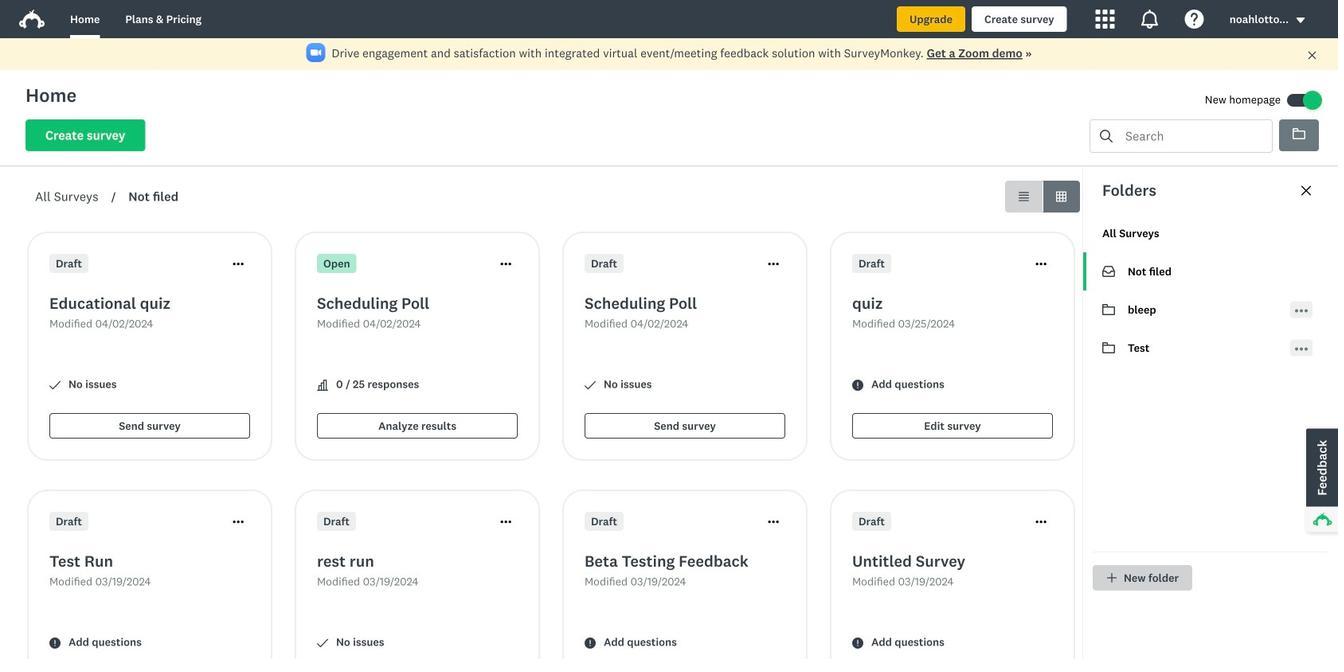 Task type: locate. For each thing, give the bounding box(es) containing it.
1 vertical spatial no issues image
[[317, 638, 328, 649]]

test image
[[1103, 342, 1116, 355]]

3 open menu image from the top
[[1296, 348, 1308, 351]]

0 horizontal spatial warning image
[[49, 638, 61, 649]]

dropdown arrow icon image
[[1296, 15, 1307, 26], [1297, 18, 1305, 23]]

dialog
[[1083, 167, 1339, 660]]

not filed image
[[1103, 266, 1116, 277]]

2 open menu image from the top
[[1296, 310, 1308, 313]]

1 horizontal spatial warning image
[[853, 638, 864, 649]]

open menu image
[[1296, 305, 1308, 318], [1296, 310, 1308, 313], [1296, 348, 1308, 351]]

0 horizontal spatial warning image
[[585, 638, 596, 649]]

no issues image
[[49, 380, 61, 391], [317, 638, 328, 649]]

warning image
[[853, 380, 864, 391], [585, 638, 596, 649]]

warning image
[[49, 638, 61, 649], [853, 638, 864, 649]]

bleep image
[[1103, 304, 1116, 316]]

new folder image
[[1107, 573, 1118, 584]]

open menu image
[[1296, 343, 1308, 356]]

1 vertical spatial warning image
[[585, 638, 596, 649]]

test image
[[1103, 343, 1116, 354]]

bleep image
[[1103, 304, 1116, 316]]

notification center icon image
[[1141, 10, 1160, 29]]

0 vertical spatial no issues image
[[49, 380, 61, 391]]

not filed image
[[1103, 265, 1116, 278]]

group
[[1006, 181, 1080, 213]]

1 folders image from the top
[[1293, 127, 1306, 140]]

0 vertical spatial warning image
[[853, 380, 864, 391]]

open menu image for test image
[[1296, 348, 1308, 351]]

x image
[[1308, 50, 1318, 61]]

folders image
[[1293, 127, 1306, 140], [1293, 128, 1306, 139]]

0 horizontal spatial no issues image
[[49, 380, 61, 391]]

products icon image
[[1096, 10, 1115, 29], [1096, 10, 1115, 29]]

search image
[[1100, 130, 1113, 143]]

2 folders image from the top
[[1293, 128, 1306, 139]]

brand logo image
[[19, 6, 45, 32], [19, 10, 45, 29]]



Task type: vqa. For each thing, say whether or not it's contained in the screenshot.
the left "Products Icon"
no



Task type: describe. For each thing, give the bounding box(es) containing it.
Search text field
[[1113, 120, 1272, 152]]

1 warning image from the left
[[49, 638, 61, 649]]

response count image
[[317, 380, 328, 391]]

1 brand logo image from the top
[[19, 6, 45, 32]]

1 horizontal spatial warning image
[[853, 380, 864, 391]]

2 brand logo image from the top
[[19, 10, 45, 29]]

open menu image for bleep image
[[1296, 310, 1308, 313]]

new folder image
[[1107, 574, 1117, 583]]

response count image
[[317, 380, 328, 391]]

no issues image
[[585, 380, 596, 391]]

1 open menu image from the top
[[1296, 305, 1308, 318]]

help icon image
[[1185, 10, 1205, 29]]

search image
[[1100, 130, 1113, 143]]

1 horizontal spatial no issues image
[[317, 638, 328, 649]]

2 warning image from the left
[[853, 638, 864, 649]]



